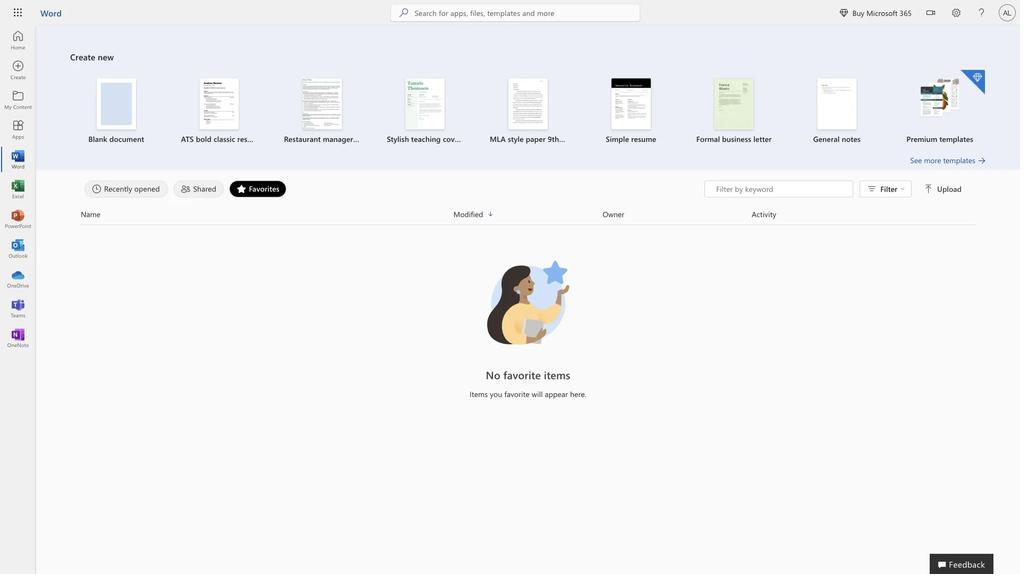Task type: describe. For each thing, give the bounding box(es) containing it.
manager
[[323, 134, 353, 144]]

formal business letter image
[[715, 78, 754, 129]]

shared tab
[[171, 180, 227, 197]]

general notes
[[814, 134, 861, 144]]

name button
[[81, 208, 454, 220]]

restaurant manager resume
[[284, 134, 381, 144]]

see more templates button
[[911, 155, 987, 166]]

home image
[[13, 35, 23, 46]]

favorite inside status
[[504, 368, 541, 382]]

restaurant
[[284, 134, 321, 144]]


[[925, 185, 933, 193]]

simple resume element
[[586, 78, 677, 144]]

 button
[[919, 0, 944, 27]]


[[840, 9, 849, 17]]

stylish teaching cover letter element
[[380, 78, 482, 144]]

simple resume
[[606, 134, 657, 144]]

2 letter from the left
[[754, 134, 772, 144]]

appear
[[545, 389, 568, 399]]

you
[[490, 389, 503, 399]]

bold
[[196, 134, 212, 144]]

formal
[[697, 134, 720, 144]]

no
[[486, 368, 501, 382]]

buy
[[853, 8, 865, 18]]

row inside no favorite items main content
[[81, 208, 976, 225]]

simple resume image
[[612, 78, 651, 129]]

formal business letter element
[[689, 78, 780, 144]]

here.
[[570, 389, 587, 399]]

simple
[[606, 134, 629, 144]]

empty state icon image
[[481, 255, 576, 351]]

apps image
[[13, 124, 23, 135]]

1 letter from the left
[[464, 134, 482, 144]]

business
[[723, 134, 752, 144]]

activity
[[752, 209, 777, 219]]

upload
[[938, 184, 962, 194]]

notes
[[842, 134, 861, 144]]

excel image
[[13, 184, 23, 195]]

recently
[[104, 184, 132, 193]]

onedrive image
[[13, 273, 23, 284]]

blank document element
[[71, 78, 161, 144]]

filter 
[[881, 184, 905, 194]]

document
[[109, 134, 144, 144]]

mla style paper 9th edition
[[490, 134, 586, 144]]

opened
[[134, 184, 160, 193]]

recently opened
[[104, 184, 160, 193]]

mla
[[490, 134, 506, 144]]

9th
[[548, 134, 559, 144]]

will
[[532, 389, 543, 399]]

restaurant manager resume image
[[303, 78, 342, 129]]

premium templates
[[907, 134, 974, 144]]

ats bold classic resume image
[[200, 78, 239, 129]]

no favorite items status
[[305, 368, 752, 382]]

items
[[470, 389, 488, 399]]

filter
[[881, 184, 898, 194]]

general notes image
[[818, 78, 857, 129]]

Filter by keyword text field
[[716, 184, 848, 194]]

paper
[[526, 134, 546, 144]]

edition
[[562, 134, 586, 144]]

status inside no favorite items main content
[[705, 180, 964, 197]]

items
[[544, 368, 571, 382]]

style
[[508, 134, 524, 144]]



Task type: vqa. For each thing, say whether or not it's contained in the screenshot.
Microsoft
yes



Task type: locate. For each thing, give the bounding box(es) containing it.
status
[[705, 180, 964, 197]]

favorites tab
[[227, 180, 289, 197]]

resume inside restaurant manager resume element
[[355, 134, 381, 144]]

letter
[[464, 134, 482, 144], [754, 134, 772, 144]]

templates up see more templates button
[[940, 134, 974, 144]]

my content image
[[13, 95, 23, 105]]

ats
[[181, 134, 194, 144]]

name
[[81, 209, 100, 219]]

stylish teaching cover letter image
[[406, 78, 445, 129]]

templates
[[940, 134, 974, 144], [944, 155, 976, 165]]

new
[[98, 51, 114, 62]]

feedback
[[950, 558, 986, 570]]

word image
[[13, 154, 23, 165]]

resume
[[237, 134, 263, 144], [355, 134, 381, 144], [632, 134, 657, 144]]

templates right more
[[944, 155, 976, 165]]

more
[[925, 155, 942, 165]]

 buy microsoft 365
[[840, 8, 912, 18]]

teams image
[[13, 303, 23, 314]]

2 horizontal spatial resume
[[632, 134, 657, 144]]

al
[[1004, 9, 1012, 17]]

0 vertical spatial favorite
[[504, 368, 541, 382]]

1 vertical spatial templates
[[944, 155, 976, 165]]

1 horizontal spatial resume
[[355, 134, 381, 144]]

recently opened tab
[[82, 180, 171, 197]]

365
[[900, 8, 912, 18]]

premium templates image
[[921, 78, 960, 118]]

see
[[911, 155, 922, 165]]

favorite
[[504, 368, 541, 382], [505, 389, 530, 399]]

premium
[[907, 134, 938, 144]]

1 resume from the left
[[237, 134, 263, 144]]

0 horizontal spatial resume
[[237, 134, 263, 144]]

items you favorite will appear here. status
[[305, 389, 752, 399]]

tab list inside no favorite items main content
[[82, 180, 705, 197]]

powerpoint image
[[13, 214, 23, 224]]

general notes element
[[792, 78, 883, 144]]

microsoft
[[867, 8, 898, 18]]

resume right manager
[[355, 134, 381, 144]]

Search box. Suggestions appear as you type. search field
[[415, 4, 640, 21]]

2 resume from the left
[[355, 134, 381, 144]]

tab list containing recently opened
[[82, 180, 705, 197]]


[[927, 9, 936, 17]]

no favorite items
[[486, 368, 571, 382]]

ats bold classic resume
[[181, 134, 263, 144]]

mla style paper 9th edition element
[[483, 78, 586, 144]]

modified button
[[454, 208, 603, 220]]

premium templates diamond image
[[961, 70, 986, 94]]

cover
[[443, 134, 462, 144]]

word banner
[[0, 0, 1021, 27]]

favorites
[[249, 184, 280, 193]]

list containing blank document
[[70, 69, 987, 155]]

favorites element
[[229, 180, 287, 197]]

blank
[[88, 134, 107, 144]]

status containing filter
[[705, 180, 964, 197]]

letter right business
[[754, 134, 772, 144]]

resume inside the ats bold classic resume element
[[237, 134, 263, 144]]

onenote image
[[13, 333, 23, 343]]

resume right classic
[[237, 134, 263, 144]]

blank document
[[88, 134, 144, 144]]

recently opened element
[[85, 180, 168, 197]]

outlook image
[[13, 243, 23, 254]]

ats bold classic resume element
[[174, 78, 264, 144]]

row containing name
[[81, 208, 976, 225]]

restaurant manager resume element
[[277, 78, 381, 144]]

modified
[[454, 209, 483, 219]]

teaching
[[411, 134, 441, 144]]

navigation
[[0, 26, 36, 353]]

mla style paper 9th edition image
[[509, 78, 548, 129]]

favorite up 'items you favorite will appear here.'
[[504, 368, 541, 382]]

row
[[81, 208, 976, 225]]

0 vertical spatial templates
[[940, 134, 974, 144]]

formal business letter
[[697, 134, 772, 144]]

see more templates
[[911, 155, 976, 165]]

templates inside button
[[944, 155, 976, 165]]

word
[[40, 7, 62, 18]]

0 horizontal spatial letter
[[464, 134, 482, 144]]

create
[[70, 51, 95, 62]]

al button
[[995, 0, 1021, 26]]

general
[[814, 134, 840, 144]]

stylish
[[387, 134, 409, 144]]

classic
[[214, 134, 235, 144]]

1 vertical spatial favorite
[[505, 389, 530, 399]]

list
[[70, 69, 987, 155]]

favorite left the "will"
[[505, 389, 530, 399]]

letter right cover
[[464, 134, 482, 144]]


[[901, 187, 905, 191]]

stylish teaching cover letter
[[387, 134, 482, 144]]

create image
[[13, 65, 23, 75]]

owner button
[[603, 208, 752, 220]]

feedback button
[[930, 554, 994, 574]]

3 resume from the left
[[632, 134, 657, 144]]

shared element
[[174, 180, 224, 197]]

premium templates element
[[895, 70, 986, 144]]

no favorite items main content
[[36, 26, 1021, 410]]

create new
[[70, 51, 114, 62]]

1 horizontal spatial letter
[[754, 134, 772, 144]]

favorite inside "status"
[[505, 389, 530, 399]]

 upload
[[925, 184, 962, 194]]

items you favorite will appear here.
[[470, 389, 587, 399]]

list inside no favorite items main content
[[70, 69, 987, 155]]

shared
[[193, 184, 216, 193]]

owner
[[603, 209, 625, 219]]

resume inside simple resume element
[[632, 134, 657, 144]]

resume right simple at the top right of page
[[632, 134, 657, 144]]

activity, column 4 of 4 column header
[[752, 208, 976, 220]]

None search field
[[391, 4, 640, 21]]

tab list
[[82, 180, 705, 197]]



